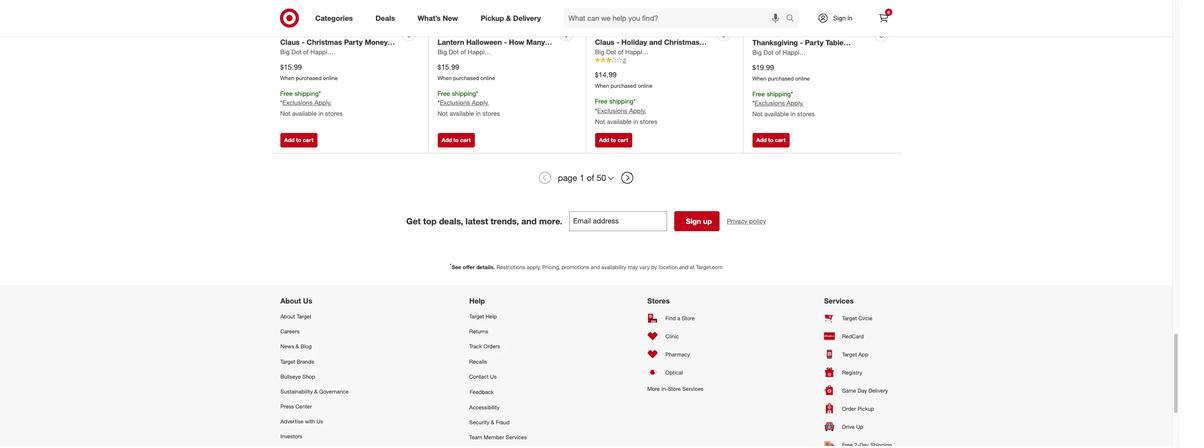 Task type: describe. For each thing, give the bounding box(es) containing it.
jolly for christmas
[[670, 27, 686, 36]]

big dot of happiness for big dot of happiness happy thanksgiving - party table decorations - fall harvest party placemats - set of 16
[[753, 48, 813, 56]]

recalls
[[470, 358, 487, 365]]

sign for sign up
[[686, 217, 702, 226]]

claus for money
[[595, 38, 615, 47]]

50
[[597, 173, 607, 183]]

dot for big dot of happiness happy thanksgiving - party table decorations - fall harvest party placemats - set of 16 link
[[766, 28, 778, 37]]

big dot of happiness jolly santa claus - christmas party money and gift card sleeves - nifty gifty card holders - 8 ct
[[280, 27, 397, 67]]

advertise
[[281, 418, 304, 425]]

$15.99 when purchased online for big dot of happiness link underneath new
[[438, 62, 495, 81]]

big for big dot of happiness link associated with big dot of happiness jolly santa claus - holiday and christmas money and gift card holders - set of 8
[[595, 48, 605, 56]]

sign up
[[686, 217, 712, 226]]

dot for big dot of happiness jolly santa claus - christmas party money and gift card sleeves - nifty gifty card holders - 8 ct link at the top of page
[[294, 27, 306, 36]]

1 horizontal spatial party
[[805, 38, 824, 47]]

stores for big dot of happiness jolly santa claus - holiday and christmas money and gift card holders - set of 8
[[640, 117, 658, 125]]

big dot of happiness jolly santa claus - holiday and christmas money and gift card holders - set of 8
[[595, 27, 708, 67]]

shipping for big dot of happiness happy thanksgiving - party table decorations - fall harvest party placemats - set of 16
[[767, 90, 791, 98]]

more.
[[539, 216, 563, 226]]

same day delivery
[[843, 387, 889, 394]]

sustainability & governance link
[[281, 384, 349, 399]]

circle
[[859, 315, 873, 322]]

happiness for big dot of happiness link underneath new
[[468, 48, 498, 56]]

news & blog
[[281, 343, 312, 350]]

store for a
[[682, 315, 695, 322]]

us for contact us
[[490, 373, 497, 380]]

happiness for big dot of happiness jolly santa claus - holiday and christmas money and gift card holders - set of 8 link
[[632, 27, 668, 36]]

$15.99 for big dot of happiness link associated with big dot of happiness jolly santa claus - christmas party money and gift card sleeves - nifty gifty card holders - 8 ct
[[280, 62, 302, 71]]

page
[[558, 173, 578, 183]]

security & fraud link
[[470, 415, 527, 430]]

apply. for big dot of happiness happy thanksgiving - party table decorations - fall harvest party placemats - set of 16
[[787, 99, 804, 107]]

online for big dot of happiness jolly santa claus - christmas party money and gift card sleeves - nifty gifty card holders - 8 ct
[[323, 75, 338, 81]]

santa for christmas
[[688, 27, 708, 36]]

restrictions
[[497, 264, 526, 271]]

big dot of happiness for big dot of happiness jolly santa claus - christmas party money and gift card sleeves - nifty gifty card holders - 8 ct
[[280, 48, 341, 56]]

shipping for big dot of happiness jolly santa claus - christmas party money and gift card sleeves - nifty gifty card holders - 8 ct
[[295, 89, 319, 97]]

target circle
[[843, 315, 873, 322]]

accessibility link
[[470, 400, 527, 415]]

2 add from the left
[[442, 137, 452, 143]]

happy
[[828, 28, 850, 37]]

accessibility
[[470, 404, 500, 411]]

stores
[[648, 296, 670, 306]]

exclusions for big dot of happiness jolly santa claus - holiday and christmas money and gift card holders - set of 8
[[598, 107, 628, 114]]

track orders
[[470, 343, 500, 350]]

happiness for big dot of happiness happy thanksgiving - party table decorations - fall harvest party placemats - set of 16 link
[[789, 28, 826, 37]]

big dot of happiness happy thanksgiving - party table decorations - fall harvest party placemats - set of 16 link
[[753, 27, 871, 68]]

find a store
[[666, 315, 695, 322]]

clinic
[[666, 333, 679, 340]]

search
[[782, 14, 804, 23]]

center
[[296, 403, 312, 410]]

$19.99
[[753, 63, 774, 72]]

big dot of happiness link down new
[[438, 47, 498, 56]]

2 cart from the left
[[460, 137, 471, 143]]

free for big dot of happiness jolly santa claus - christmas party money and gift card sleeves - nifty gifty card holders - 8 ct
[[280, 89, 293, 97]]

holders inside big dot of happiness jolly santa claus - holiday and christmas money and gift card holders - set of 8
[[668, 48, 695, 57]]

more in-store services link
[[648, 382, 704, 397]]

1 vertical spatial pickup
[[858, 405, 874, 412]]

redcard link
[[824, 327, 892, 345]]

8 inside big dot of happiness jolly santa claus - holiday and christmas money and gift card holders - set of 8
[[618, 58, 622, 67]]

of inside big dot of happiness jolly santa claus - christmas party money and gift card sleeves - nifty gifty card holders - 8 ct
[[308, 27, 315, 36]]

free for big dot of happiness jolly santa claus - holiday and christmas money and gift card holders - set of 8
[[595, 97, 608, 105]]

target help
[[470, 313, 497, 320]]

trends,
[[491, 216, 519, 226]]

2 horizontal spatial services
[[824, 296, 854, 306]]

pharmacy link
[[648, 345, 704, 363]]

set inside big dot of happiness jolly santa claus - holiday and christmas money and gift card holders - set of 8
[[595, 58, 607, 67]]

* inside * see offer details. restrictions apply. pricing, promotions and availability may vary by location and at target.com
[[450, 262, 452, 268]]

1 horizontal spatial us
[[317, 418, 323, 425]]

privacy policy
[[727, 217, 766, 225]]

set inside big dot of happiness happy thanksgiving - party table decorations - fall harvest party placemats - set of 16
[[796, 59, 807, 68]]

$19.99 when purchased online
[[753, 63, 810, 82]]

feedback
[[470, 389, 494, 395]]

policy
[[750, 217, 766, 225]]

details.
[[477, 264, 495, 271]]

location
[[659, 264, 678, 271]]

find a store link
[[648, 309, 704, 327]]

store for in-
[[668, 386, 681, 392]]

more
[[648, 386, 660, 392]]

registry link
[[824, 363, 892, 382]]

sustainability
[[281, 388, 313, 395]]

dot for big dot of happiness jolly santa claus - holiday and christmas money and gift card holders - set of 8 link
[[609, 27, 621, 36]]

gift inside big dot of happiness jolly santa claus - holiday and christmas money and gift card holders - set of 8
[[635, 48, 648, 57]]

add for big dot of happiness jolly santa claus - holiday and christmas money and gift card holders - set of 8
[[599, 137, 610, 143]]

blog
[[301, 343, 312, 350]]

happiness for big dot of happiness link associated with big dot of happiness jolly santa claus - holiday and christmas money and gift card holders - set of 8
[[626, 48, 656, 56]]

recalls link
[[470, 354, 527, 369]]

not for big dot of happiness jolly santa claus - holiday and christmas money and gift card holders - set of 8
[[595, 117, 605, 125]]

press center link
[[281, 399, 349, 414]]

press center
[[281, 403, 312, 410]]

search button
[[782, 8, 804, 30]]

2 horizontal spatial party
[[844, 48, 863, 57]]

team member services link
[[470, 430, 527, 445]]

big for big dot of happiness happy thanksgiving - party table decorations - fall harvest party placemats - set of 16 link
[[753, 28, 764, 37]]

availability
[[602, 264, 627, 271]]

ct
[[339, 58, 347, 67]]

categories
[[315, 13, 353, 22]]

free shipping * * exclusions apply. not available in stores for big dot of happiness jolly santa claus - christmas party money and gift card sleeves - nifty gifty card holders - 8 ct
[[280, 89, 343, 117]]

delivery for same day delivery
[[869, 387, 889, 394]]

available for big dot of happiness jolly santa claus - christmas party money and gift card sleeves - nifty gifty card holders - 8 ct
[[292, 110, 317, 117]]

placemats
[[753, 59, 789, 68]]

big dot of happiness jolly santa claus - christmas party money and gift card sleeves - nifty gifty card holders - 8 ct link
[[280, 27, 398, 67]]

registry
[[843, 369, 863, 376]]

about target link
[[281, 309, 349, 324]]

bullseye
[[281, 373, 301, 380]]

$14.99
[[595, 70, 617, 79]]

happiness for big dot of happiness jolly santa claus - christmas party money and gift card sleeves - nifty gifty card holders - 8 ct link at the top of page
[[317, 27, 353, 36]]

target circle link
[[824, 309, 892, 327]]

target down about us
[[297, 313, 312, 320]]

add to cart for big dot of happiness happy thanksgiving - party table decorations - fall harvest party placemats - set of 16
[[757, 137, 786, 143]]

sign in link
[[810, 8, 867, 28]]

add to cart for big dot of happiness jolly santa claus - holiday and christmas money and gift card holders - set of 8
[[599, 137, 628, 143]]

money inside big dot of happiness jolly santa claus - holiday and christmas money and gift card holders - set of 8
[[595, 48, 618, 57]]

target for target app
[[843, 351, 857, 358]]

thanksgiving
[[753, 38, 798, 47]]

feedback button
[[470, 384, 527, 400]]

shipping for big dot of happiness jolly santa claus - holiday and christmas money and gift card holders - set of 8
[[610, 97, 634, 105]]

* see offer details. restrictions apply. pricing, promotions and availability may vary by location and at target.com
[[450, 262, 723, 271]]

add to cart button for big dot of happiness jolly santa claus - holiday and christmas money and gift card holders - set of 8
[[595, 133, 633, 148]]

in for big dot of happiness happy thanksgiving - party table decorations - fall harvest party placemats - set of 16
[[791, 110, 796, 118]]

exclusions for big dot of happiness jolly santa claus - christmas party money and gift card sleeves - nifty gifty card holders - 8 ct
[[283, 99, 313, 107]]

christmas inside big dot of happiness jolly santa claus - holiday and christmas money and gift card holders - set of 8
[[665, 38, 700, 47]]

big for big dot of happiness link underneath new
[[438, 48, 447, 56]]

available for big dot of happiness happy thanksgiving - party table decorations - fall harvest party placemats - set of 16
[[765, 110, 789, 118]]

sign up button
[[675, 211, 720, 231]]

exclusions for big dot of happiness happy thanksgiving - party table decorations - fall harvest party placemats - set of 16
[[755, 99, 785, 107]]

fall
[[802, 48, 814, 57]]

drive up
[[843, 423, 864, 430]]

order
[[843, 405, 857, 412]]

& for blog
[[296, 343, 299, 350]]

money inside big dot of happiness jolly santa claus - christmas party money and gift card sleeves - nifty gifty card holders - 8 ct
[[365, 38, 388, 47]]

advertise with us
[[281, 418, 323, 425]]

16
[[818, 59, 826, 68]]

clinic link
[[648, 327, 704, 345]]

pickup & delivery
[[481, 13, 541, 22]]

2 to from the left
[[454, 137, 459, 143]]

sustainability & governance
[[281, 388, 349, 395]]

1 horizontal spatial help
[[486, 313, 497, 320]]

add for big dot of happiness happy thanksgiving - party table decorations - fall harvest party placemats - set of 16
[[757, 137, 767, 143]]

what's
[[418, 13, 441, 22]]

online for big dot of happiness happy thanksgiving - party table decorations - fall harvest party placemats - set of 16
[[796, 75, 810, 82]]

big dot of happiness down new
[[438, 48, 498, 56]]

1 horizontal spatial card
[[310, 48, 326, 57]]

big dot of happiness for big dot of happiness jolly santa claus - holiday and christmas money and gift card holders - set of 8
[[595, 48, 656, 56]]

2 add to cart button from the left
[[438, 133, 475, 148]]

apply. for big dot of happiness jolly santa claus - holiday and christmas money and gift card holders - set of 8
[[630, 107, 647, 114]]

security & fraud
[[470, 419, 510, 426]]

privacy
[[727, 217, 748, 225]]

dot for big dot of happiness link associated with big dot of happiness jolly santa claus - christmas party money and gift card sleeves - nifty gifty card holders - 8 ct
[[291, 48, 302, 56]]

same day delivery link
[[824, 382, 892, 400]]

happiness for big dot of happiness link associated with big dot of happiness jolly santa claus - christmas party money and gift card sleeves - nifty gifty card holders - 8 ct
[[311, 48, 341, 56]]

order pickup
[[843, 405, 874, 412]]

of inside dropdown button
[[587, 173, 595, 183]]

app
[[859, 351, 869, 358]]

apply. for big dot of happiness jolly santa claus - christmas party money and gift card sleeves - nifty gifty card holders - 8 ct
[[315, 99, 332, 107]]

page 1 of 50
[[558, 173, 607, 183]]

about us
[[281, 296, 312, 306]]

deals,
[[439, 216, 463, 226]]



Task type: vqa. For each thing, say whether or not it's contained in the screenshot.
'SEE HOW' button
no



Task type: locate. For each thing, give the bounding box(es) containing it.
target for target help
[[470, 313, 484, 320]]

purchased for big dot of happiness jolly santa claus - holiday and christmas money and gift card holders - set of 8
[[611, 82, 637, 89]]

add to cart for big dot of happiness jolly santa claus - christmas party money and gift card sleeves - nifty gifty card holders - 8 ct
[[284, 137, 314, 143]]

sign in
[[834, 14, 853, 22]]

1 add to cart button from the left
[[280, 133, 318, 148]]

8 inside big dot of happiness jolly santa claus - christmas party money and gift card sleeves - nifty gifty card holders - 8 ct
[[333, 58, 337, 67]]

0 horizontal spatial set
[[595, 58, 607, 67]]

add to cart button
[[280, 133, 318, 148], [438, 133, 475, 148], [595, 133, 633, 148], [753, 133, 790, 148]]

4 add to cart button from the left
[[753, 133, 790, 148]]

2 8 from the left
[[618, 58, 622, 67]]

big for big dot of happiness link associated with big dot of happiness happy thanksgiving - party table decorations - fall harvest party placemats - set of 16
[[753, 48, 762, 56]]

0 horizontal spatial $15.99 when purchased online
[[280, 62, 338, 81]]

when for big dot of happiness happy thanksgiving - party table decorations - fall harvest party placemats - set of 16
[[753, 75, 767, 82]]

0 horizontal spatial jolly
[[355, 27, 371, 36]]

target left the app
[[843, 351, 857, 358]]

what's new link
[[410, 8, 470, 28]]

big dot of happiness jolly santa claus - christmas party money and gift card sleeves - nifty gifty card holders - 8 ct image
[[280, 0, 420, 22], [280, 0, 420, 22]]

What can we help you find? suggestions appear below search field
[[563, 8, 789, 28]]

santa inside big dot of happiness jolly santa claus - christmas party money and gift card sleeves - nifty gifty card holders - 8 ct
[[373, 27, 393, 36]]

news
[[281, 343, 294, 350]]

add to cart button for big dot of happiness jolly santa claus - christmas party money and gift card sleeves - nifty gifty card holders - 8 ct
[[280, 133, 318, 148]]

team
[[470, 434, 482, 441]]

1 horizontal spatial santa
[[688, 27, 708, 36]]

bullseye shop
[[281, 373, 315, 380]]

1 about from the top
[[281, 296, 301, 306]]

1 christmas from the left
[[307, 38, 342, 47]]

big dot of happiness
[[280, 48, 341, 56], [438, 48, 498, 56], [595, 48, 656, 56], [753, 48, 813, 56]]

2 horizontal spatial us
[[490, 373, 497, 380]]

exclusions
[[283, 99, 313, 107], [440, 99, 470, 107], [755, 99, 785, 107], [598, 107, 628, 114]]

big dot of happiness link down thanksgiving
[[753, 48, 813, 57]]

and
[[650, 38, 662, 47], [280, 48, 293, 57], [620, 48, 633, 57], [522, 216, 537, 226], [591, 264, 600, 271], [680, 264, 689, 271]]

when inside $19.99 when purchased online
[[753, 75, 767, 82]]

available for big dot of happiness jolly santa claus - holiday and christmas money and gift card holders - set of 8
[[607, 117, 632, 125]]

happiness inside big dot of happiness jolly santa claus - christmas party money and gift card sleeves - nifty gifty card holders - 8 ct
[[317, 27, 353, 36]]

target down "news"
[[281, 358, 295, 365]]

0 horizontal spatial delivery
[[513, 13, 541, 22]]

big inside big dot of happiness happy thanksgiving - party table decorations - fall harvest party placemats - set of 16
[[753, 28, 764, 37]]

christmas up sleeves
[[307, 38, 342, 47]]

2 $15.99 from the left
[[438, 62, 459, 71]]

about up careers
[[281, 313, 295, 320]]

exclusions apply. link for big dot of happiness jolly santa claus - holiday and christmas money and gift card holders - set of 8
[[598, 107, 647, 114]]

1 vertical spatial us
[[490, 373, 497, 380]]

us right the contact
[[490, 373, 497, 380]]

party inside big dot of happiness jolly santa claus - christmas party money and gift card sleeves - nifty gifty card holders - 8 ct
[[344, 38, 363, 47]]

online inside $19.99 when purchased online
[[796, 75, 810, 82]]

0 vertical spatial holders
[[668, 48, 695, 57]]

2 gift from the left
[[635, 48, 648, 57]]

target brands link
[[281, 354, 349, 369]]

1 8 from the left
[[333, 58, 337, 67]]

when inside $14.99 when purchased online
[[595, 82, 609, 89]]

big dot of happiness link up ct
[[280, 47, 341, 56]]

happiness down thanksgiving
[[783, 48, 813, 56]]

1 horizontal spatial pickup
[[858, 405, 874, 412]]

add for big dot of happiness jolly santa claus - christmas party money and gift card sleeves - nifty gifty card holders - 8 ct
[[284, 137, 295, 143]]

fraud
[[496, 419, 510, 426]]

gift left sleeves
[[295, 48, 308, 57]]

services up the target circle
[[824, 296, 854, 306]]

pickup right order
[[858, 405, 874, 412]]

0 horizontal spatial money
[[365, 38, 388, 47]]

1 horizontal spatial gift
[[635, 48, 648, 57]]

3 add to cart from the left
[[599, 137, 628, 143]]

4 add from the left
[[757, 137, 767, 143]]

3 to from the left
[[611, 137, 616, 143]]

jolly inside big dot of happiness jolly santa claus - holiday and christmas money and gift card holders - set of 8
[[670, 27, 686, 36]]

christmas
[[307, 38, 342, 47], [665, 38, 700, 47]]

happiness up ct
[[311, 48, 341, 56]]

0 horizontal spatial party
[[344, 38, 363, 47]]

0 horizontal spatial sign
[[686, 217, 702, 226]]

about for about target
[[281, 313, 295, 320]]

dot for big dot of happiness link underneath new
[[449, 48, 459, 56]]

shop
[[302, 373, 315, 380]]

free
[[280, 89, 293, 97], [438, 89, 450, 97], [753, 90, 765, 98], [595, 97, 608, 105]]

free shipping * * exclusions apply. not available in stores
[[280, 89, 343, 117], [438, 89, 500, 117], [753, 90, 815, 118], [595, 97, 658, 125]]

party up the fall
[[805, 38, 824, 47]]

0 vertical spatial pickup
[[481, 13, 504, 22]]

1 horizontal spatial christmas
[[665, 38, 700, 47]]

santa up 2 link
[[688, 27, 708, 36]]

santa for money
[[373, 27, 393, 36]]

0 horizontal spatial card
[[280, 58, 297, 67]]

2 santa from the left
[[688, 27, 708, 36]]

jolly inside big dot of happiness jolly santa claus - christmas party money and gift card sleeves - nifty gifty card holders - 8 ct
[[355, 27, 371, 36]]

0 horizontal spatial pickup
[[481, 13, 504, 22]]

1 santa from the left
[[373, 27, 393, 36]]

target up returns
[[470, 313, 484, 320]]

cart for big dot of happiness jolly santa claus - christmas party money and gift card sleeves - nifty gifty card holders - 8 ct
[[303, 137, 314, 143]]

free shipping * * exclusions apply. not available in stores for big dot of happiness happy thanksgiving - party table decorations - fall harvest party placemats - set of 16
[[753, 90, 815, 118]]

3 add to cart button from the left
[[595, 133, 633, 148]]

holiday
[[622, 38, 648, 47]]

get
[[406, 216, 421, 226]]

1 horizontal spatial 8
[[618, 58, 622, 67]]

0 horizontal spatial services
[[506, 434, 527, 441]]

dot inside big dot of happiness jolly santa claus - christmas party money and gift card sleeves - nifty gifty card holders - 8 ct
[[294, 27, 306, 36]]

gifty
[[380, 48, 397, 57]]

dot for big dot of happiness link associated with big dot of happiness jolly santa claus - holiday and christmas money and gift card holders - set of 8
[[606, 48, 617, 56]]

2 vertical spatial us
[[317, 418, 323, 425]]

4 to from the left
[[769, 137, 774, 143]]

1 horizontal spatial money
[[595, 48, 618, 57]]

contact us
[[470, 373, 497, 380]]

dot inside big dot of happiness happy thanksgiving - party table decorations - fall harvest party placemats - set of 16
[[766, 28, 778, 37]]

purchased inside $14.99 when purchased online
[[611, 82, 637, 89]]

online inside $14.99 when purchased online
[[638, 82, 653, 89]]

target left circle at the bottom of page
[[843, 315, 857, 322]]

1 vertical spatial help
[[486, 313, 497, 320]]

party up sleeves
[[344, 38, 363, 47]]

big dot of happiness happy thanksgiving - party table decorations - fall harvest party placemats - set of 16 image
[[753, 0, 893, 22], [753, 0, 893, 22]]

happiness inside big dot of happiness jolly santa claus - holiday and christmas money and gift card holders - set of 8
[[632, 27, 668, 36]]

1 add to cart from the left
[[284, 137, 314, 143]]

about for about us
[[281, 296, 301, 306]]

jolly up nifty
[[355, 27, 371, 36]]

help
[[470, 296, 485, 306], [486, 313, 497, 320]]

in for big dot of happiness jolly santa claus - holiday and christmas money and gift card holders - set of 8
[[634, 117, 638, 125]]

big
[[280, 27, 292, 36], [595, 27, 607, 36], [753, 28, 764, 37], [280, 48, 290, 56], [438, 48, 447, 56], [595, 48, 605, 56], [753, 48, 762, 56]]

services down fraud
[[506, 434, 527, 441]]

and inside big dot of happiness jolly santa claus - christmas party money and gift card sleeves - nifty gifty card holders - 8 ct
[[280, 48, 293, 57]]

holders left ct
[[299, 58, 326, 67]]

big dot of happiness happy thanksgiving - party table decorations - fall harvest party placemats - set of 16
[[753, 28, 863, 68]]

gift down holiday
[[635, 48, 648, 57]]

money left 2
[[595, 48, 618, 57]]

1 vertical spatial money
[[595, 48, 618, 57]]

contact
[[470, 373, 489, 380]]

0 vertical spatial store
[[682, 315, 695, 322]]

governance
[[319, 388, 349, 395]]

3 add from the left
[[599, 137, 610, 143]]

0 horizontal spatial claus
[[280, 38, 300, 47]]

us for about us
[[303, 296, 312, 306]]

christmas down what can we help you find? suggestions appear below search field
[[665, 38, 700, 47]]

1 vertical spatial about
[[281, 313, 295, 320]]

pickup
[[481, 13, 504, 22], [858, 405, 874, 412]]

to
[[296, 137, 301, 143], [454, 137, 459, 143], [611, 137, 616, 143], [769, 137, 774, 143]]

8 left ct
[[333, 58, 337, 67]]

1 horizontal spatial claus
[[595, 38, 615, 47]]

target app link
[[824, 345, 892, 363]]

big for big dot of happiness link associated with big dot of happiness jolly santa claus - christmas party money and gift card sleeves - nifty gifty card holders - 8 ct
[[280, 48, 290, 56]]

happiness down 'categories'
[[317, 27, 353, 36]]

big inside big dot of happiness jolly santa claus - holiday and christmas money and gift card holders - set of 8
[[595, 27, 607, 36]]

big inside big dot of happiness jolly santa claus - christmas party money and gift card sleeves - nifty gifty card holders - 8 ct
[[280, 27, 292, 36]]

2 about from the top
[[281, 313, 295, 320]]

pharmacy
[[666, 351, 690, 358]]

card
[[310, 48, 326, 57], [650, 48, 666, 57], [280, 58, 297, 67]]

0 vertical spatial help
[[470, 296, 485, 306]]

big dot of happiness jolly santa claus - holiday and christmas money and gift card holders - set of 8 link
[[595, 27, 713, 67]]

0 horizontal spatial us
[[303, 296, 312, 306]]

0 horizontal spatial 8
[[333, 58, 337, 67]]

happiness down holiday
[[626, 48, 656, 56]]

money
[[365, 38, 388, 47], [595, 48, 618, 57]]

to for big dot of happiness jolly santa claus - christmas party money and gift card sleeves - nifty gifty card holders - 8 ct
[[296, 137, 301, 143]]

by
[[652, 264, 657, 271]]

vary
[[640, 264, 650, 271]]

new
[[443, 13, 458, 22]]

target for target brands
[[281, 358, 295, 365]]

& for fraud
[[491, 419, 495, 426]]

0 vertical spatial about
[[281, 296, 301, 306]]

party right harvest
[[844, 48, 863, 57]]

christmas inside big dot of happiness jolly santa claus - christmas party money and gift card sleeves - nifty gifty card holders - 8 ct
[[307, 38, 342, 47]]

None text field
[[570, 211, 668, 231]]

stores for big dot of happiness jolly santa claus - christmas party money and gift card sleeves - nifty gifty card holders - 8 ct
[[325, 110, 343, 117]]

pickup right new
[[481, 13, 504, 22]]

santa inside big dot of happiness jolly santa claus - holiday and christmas money and gift card holders - set of 8
[[688, 27, 708, 36]]

sign left the 'up'
[[686, 217, 702, 226]]

4 add to cart from the left
[[757, 137, 786, 143]]

stores for big dot of happiness happy thanksgiving - party table decorations - fall harvest party placemats - set of 16
[[798, 110, 815, 118]]

claus
[[280, 38, 300, 47], [595, 38, 615, 47]]

2 horizontal spatial card
[[650, 48, 666, 57]]

cart
[[303, 137, 314, 143], [460, 137, 471, 143], [618, 137, 628, 143], [775, 137, 786, 143]]

0 vertical spatial money
[[365, 38, 388, 47]]

2 add to cart from the left
[[442, 137, 471, 143]]

2 claus from the left
[[595, 38, 615, 47]]

investors
[[281, 433, 303, 440]]

2 christmas from the left
[[665, 38, 700, 47]]

1 $15.99 from the left
[[280, 62, 302, 71]]

big for big dot of happiness jolly santa claus - holiday and christmas money and gift card holders - set of 8 link
[[595, 27, 607, 36]]

about target
[[281, 313, 312, 320]]

1 horizontal spatial set
[[796, 59, 807, 68]]

0 vertical spatial us
[[303, 296, 312, 306]]

in-
[[662, 386, 668, 392]]

2 $15.99 when purchased online from the left
[[438, 62, 495, 81]]

happiness for big dot of happiness link associated with big dot of happiness happy thanksgiving - party table decorations - fall harvest party placemats - set of 16
[[783, 48, 813, 56]]

delivery for pickup & delivery
[[513, 13, 541, 22]]

happiness inside big dot of happiness happy thanksgiving - party table decorations - fall harvest party placemats - set of 16
[[789, 28, 826, 37]]

0 horizontal spatial gift
[[295, 48, 308, 57]]

2 link
[[595, 56, 735, 64]]

services down optical link at bottom right
[[683, 386, 704, 392]]

big dot of happiness up ct
[[280, 48, 341, 56]]

1 horizontal spatial $15.99
[[438, 62, 459, 71]]

dot
[[294, 27, 306, 36], [609, 27, 621, 36], [766, 28, 778, 37], [291, 48, 302, 56], [449, 48, 459, 56], [606, 48, 617, 56], [764, 48, 774, 56]]

cart for big dot of happiness happy thanksgiving - party table decorations - fall harvest party placemats - set of 16
[[775, 137, 786, 143]]

free for big dot of happiness happy thanksgiving - party table decorations - fall harvest party placemats - set of 16
[[753, 90, 765, 98]]

sign for sign in
[[834, 14, 846, 22]]

dot for big dot of happiness link associated with big dot of happiness happy thanksgiving - party table decorations - fall harvest party placemats - set of 16
[[764, 48, 774, 56]]

$14.99 when purchased online
[[595, 70, 653, 89]]

target help link
[[470, 309, 527, 324]]

sign inside 'button'
[[686, 217, 702, 226]]

$15.99 for big dot of happiness link underneath new
[[438, 62, 459, 71]]

holders inside big dot of happiness jolly santa claus - christmas party money and gift card sleeves - nifty gifty card holders - 8 ct
[[299, 58, 326, 67]]

set down the fall
[[796, 59, 807, 68]]

2 vertical spatial services
[[506, 434, 527, 441]]

big for big dot of happiness jolly santa claus - christmas party money and gift card sleeves - nifty gifty card holders - 8 ct link at the top of page
[[280, 27, 292, 36]]

1 vertical spatial delivery
[[869, 387, 889, 394]]

claus for and
[[280, 38, 300, 47]]

1 horizontal spatial jolly
[[670, 27, 686, 36]]

0 horizontal spatial santa
[[373, 27, 393, 36]]

exclusions apply. link for big dot of happiness jolly santa claus - christmas party money and gift card sleeves - nifty gifty card holders - 8 ct
[[283, 99, 332, 107]]

1 vertical spatial services
[[683, 386, 704, 392]]

us right with
[[317, 418, 323, 425]]

services
[[824, 296, 854, 306], [683, 386, 704, 392], [506, 434, 527, 441]]

a
[[678, 315, 681, 322]]

0 horizontal spatial holders
[[299, 58, 326, 67]]

big dot of happiness up 2
[[595, 48, 656, 56]]

money up nifty
[[365, 38, 388, 47]]

jolly for money
[[355, 27, 371, 36]]

exclusions apply. link for big dot of happiness happy thanksgiving - party table decorations - fall harvest party placemats - set of 16
[[755, 99, 804, 107]]

0 horizontal spatial christmas
[[307, 38, 342, 47]]

when for big dot of happiness jolly santa claus - christmas party money and gift card sleeves - nifty gifty card holders - 8 ct
[[280, 75, 294, 81]]

cart for big dot of happiness jolly santa claus - holiday and christmas money and gift card holders - set of 8
[[618, 137, 628, 143]]

gift inside big dot of happiness jolly santa claus - christmas party money and gift card sleeves - nifty gifty card holders - 8 ct
[[295, 48, 308, 57]]

1 jolly from the left
[[355, 27, 371, 36]]

1 add from the left
[[284, 137, 295, 143]]

1 cart from the left
[[303, 137, 314, 143]]

$15.99 when purchased online
[[280, 62, 338, 81], [438, 62, 495, 81]]

santa
[[373, 27, 393, 36], [688, 27, 708, 36]]

privacy policy link
[[727, 217, 766, 226]]

sign up the happy
[[834, 14, 846, 22]]

in for big dot of happiness jolly santa claus - christmas party money and gift card sleeves - nifty gifty card holders - 8 ct
[[319, 110, 324, 117]]

not
[[280, 110, 291, 117], [438, 110, 448, 117], [753, 110, 763, 118], [595, 117, 605, 125]]

purchased
[[296, 75, 322, 81], [453, 75, 479, 81], [768, 75, 794, 82], [611, 82, 637, 89]]

dot inside big dot of happiness jolly santa claus - holiday and christmas money and gift card holders - set of 8
[[609, 27, 621, 36]]

us up about target link
[[303, 296, 312, 306]]

1 horizontal spatial holders
[[668, 48, 695, 57]]

claus inside big dot of happiness jolly santa claus - christmas party money and gift card sleeves - nifty gifty card holders - 8 ct
[[280, 38, 300, 47]]

jolly up 2 link
[[670, 27, 686, 36]]

may
[[628, 264, 638, 271]]

big dot of happiness jolly santa claus - holiday and christmas money and gift card holders - set of 8 image
[[595, 0, 735, 22], [595, 0, 735, 22]]

member
[[484, 434, 504, 441]]

advertise with us link
[[281, 414, 349, 429]]

in
[[848, 14, 853, 22], [319, 110, 324, 117], [476, 110, 481, 117], [791, 110, 796, 118], [634, 117, 638, 125]]

happiness up holiday
[[632, 27, 668, 36]]

to for big dot of happiness jolly santa claus - holiday and christmas money and gift card holders - set of 8
[[611, 137, 616, 143]]

$15.99 when purchased online for big dot of happiness link associated with big dot of happiness jolly santa claus - christmas party money and gift card sleeves - nifty gifty card holders - 8 ct
[[280, 62, 338, 81]]

not for big dot of happiness jolly santa claus - christmas party money and gift card sleeves - nifty gifty card holders - 8 ct
[[280, 110, 291, 117]]

claus inside big dot of happiness jolly santa claus - holiday and christmas money and gift card holders - set of 8
[[595, 38, 615, 47]]

0 horizontal spatial $15.99
[[280, 62, 302, 71]]

decorations
[[753, 48, 795, 57]]

1 vertical spatial store
[[668, 386, 681, 392]]

get top deals, latest trends, and more.
[[406, 216, 563, 226]]

big dot of happiness down thanksgiving
[[753, 48, 813, 56]]

big dot of happiness link up 2
[[595, 47, 656, 56]]

top
[[423, 216, 437, 226]]

optical
[[666, 369, 683, 376]]

store down optical link at bottom right
[[668, 386, 681, 392]]

holders down what can we help you find? suggestions appear below search field
[[668, 48, 695, 57]]

happiness down 'pickup & delivery'
[[468, 48, 498, 56]]

more in-store services
[[648, 386, 704, 392]]

target for target circle
[[843, 315, 857, 322]]

2
[[623, 57, 626, 64]]

holders
[[668, 48, 695, 57], [299, 58, 326, 67]]

online for big dot of happiness jolly santa claus - holiday and christmas money and gift card holders - set of 8
[[638, 82, 653, 89]]

deals
[[376, 13, 395, 22]]

team member services
[[470, 434, 527, 441]]

track orders link
[[470, 339, 527, 354]]

card inside big dot of happiness jolly santa claus - holiday and christmas money and gift card holders - set of 8
[[650, 48, 666, 57]]

about up "about target"
[[281, 296, 301, 306]]

4 cart from the left
[[775, 137, 786, 143]]

1 horizontal spatial services
[[683, 386, 704, 392]]

1 vertical spatial holders
[[299, 58, 326, 67]]

help up returns link
[[486, 313, 497, 320]]

big dot of happiness link for big dot of happiness jolly santa claus - holiday and christmas money and gift card holders - set of 8
[[595, 47, 656, 56]]

1 vertical spatial sign
[[686, 217, 702, 226]]

0 vertical spatial sign
[[834, 14, 846, 22]]

what's new
[[418, 13, 458, 22]]

1 claus from the left
[[280, 38, 300, 47]]

santa down deals
[[373, 27, 393, 36]]

us inside 'link'
[[490, 373, 497, 380]]

set up $14.99
[[595, 58, 607, 67]]

purchased for big dot of happiness jolly santa claus - christmas party money and gift card sleeves - nifty gifty card holders - 8 ct
[[296, 75, 322, 81]]

0 vertical spatial delivery
[[513, 13, 541, 22]]

0 vertical spatial services
[[824, 296, 854, 306]]

1 horizontal spatial store
[[682, 315, 695, 322]]

1 gift from the left
[[295, 48, 308, 57]]

2 jolly from the left
[[670, 27, 686, 36]]

help up "target help"
[[470, 296, 485, 306]]

gift
[[295, 48, 308, 57], [635, 48, 648, 57]]

1 horizontal spatial delivery
[[869, 387, 889, 394]]

0 horizontal spatial help
[[470, 296, 485, 306]]

& for governance
[[314, 388, 318, 395]]

8 left 2
[[618, 58, 622, 67]]

up
[[857, 423, 864, 430]]

store right a
[[682, 315, 695, 322]]

1 $15.99 when purchased online from the left
[[280, 62, 338, 81]]

purchased for big dot of happiness happy thanksgiving - party table decorations - fall harvest party placemats - set of 16
[[768, 75, 794, 82]]

add to cart button for big dot of happiness happy thanksgiving - party table decorations - fall harvest party placemats - set of 16
[[753, 133, 790, 148]]

0 horizontal spatial store
[[668, 386, 681, 392]]

purchased inside $19.99 when purchased online
[[768, 75, 794, 82]]

big dot of happiness link for big dot of happiness happy thanksgiving - party table decorations - fall harvest party placemats - set of 16
[[753, 48, 813, 57]]

not for big dot of happiness happy thanksgiving - party table decorations - fall harvest party placemats - set of 16
[[753, 110, 763, 118]]

big dot of happiness jack-o'-lantern halloween - how many candies kids halloween party game - 1 stand and 40 cards - candy guessing game image
[[438, 0, 577, 22], [438, 0, 577, 22]]

1 horizontal spatial $15.99 when purchased online
[[438, 62, 495, 81]]

when for big dot of happiness jolly santa claus - holiday and christmas money and gift card holders - set of 8
[[595, 82, 609, 89]]

1 to from the left
[[296, 137, 301, 143]]

free shipping * * exclusions apply. not available in stores for big dot of happiness jolly santa claus - holiday and christmas money and gift card holders - set of 8
[[595, 97, 658, 125]]

track
[[470, 343, 482, 350]]

& for delivery
[[506, 13, 511, 22]]

to for big dot of happiness happy thanksgiving - party table decorations - fall harvest party placemats - set of 16
[[769, 137, 774, 143]]

see
[[452, 264, 462, 271]]

1 horizontal spatial sign
[[834, 14, 846, 22]]

big dot of happiness link for big dot of happiness jolly santa claus - christmas party money and gift card sleeves - nifty gifty card holders - 8 ct
[[280, 47, 341, 56]]

3 cart from the left
[[618, 137, 628, 143]]

happiness down search
[[789, 28, 826, 37]]

page 1 of 50 button
[[554, 168, 619, 188]]



